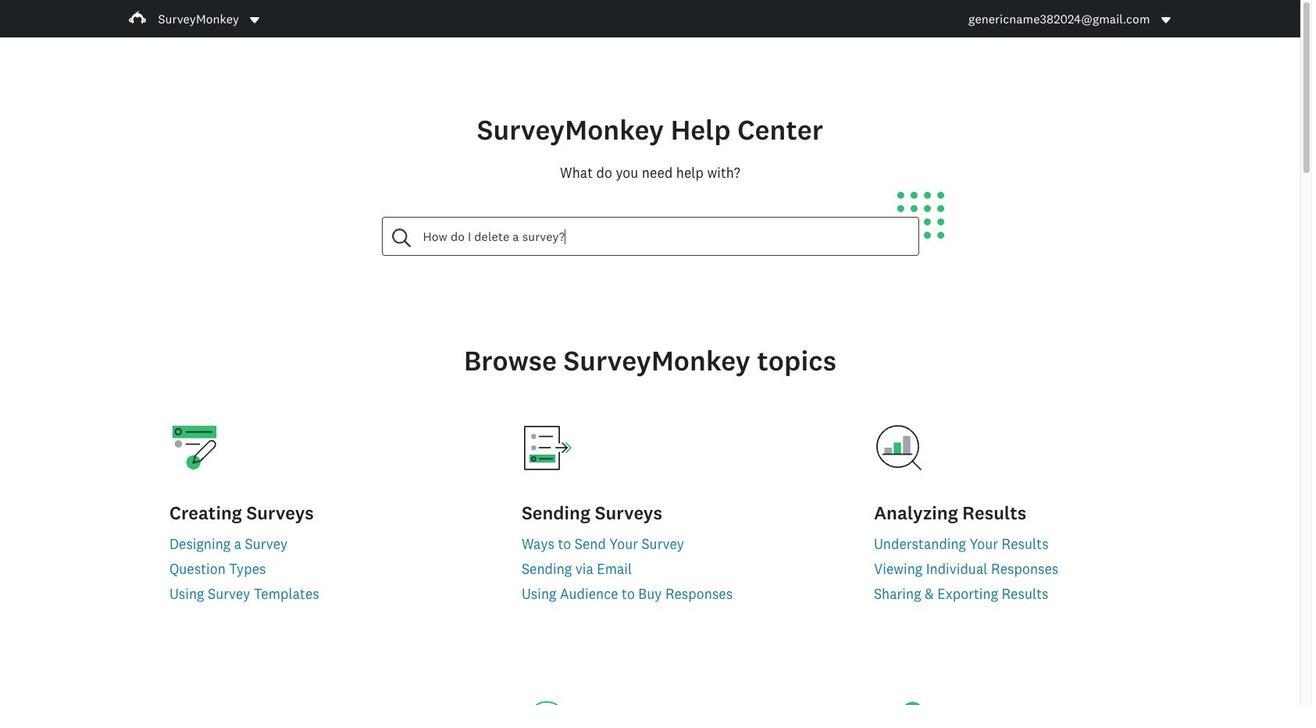 Task type: describe. For each thing, give the bounding box(es) containing it.
open image
[[1159, 14, 1172, 26]]

Search text field
[[410, 218, 918, 255]]

search image
[[392, 229, 410, 248]]

search image
[[392, 229, 410, 248]]



Task type: locate. For each thing, give the bounding box(es) containing it.
open image inside image
[[1161, 17, 1170, 23]]

open image
[[248, 14, 261, 26], [250, 17, 259, 23], [1161, 17, 1170, 23]]



Task type: vqa. For each thing, say whether or not it's contained in the screenshot.
Search icon
yes



